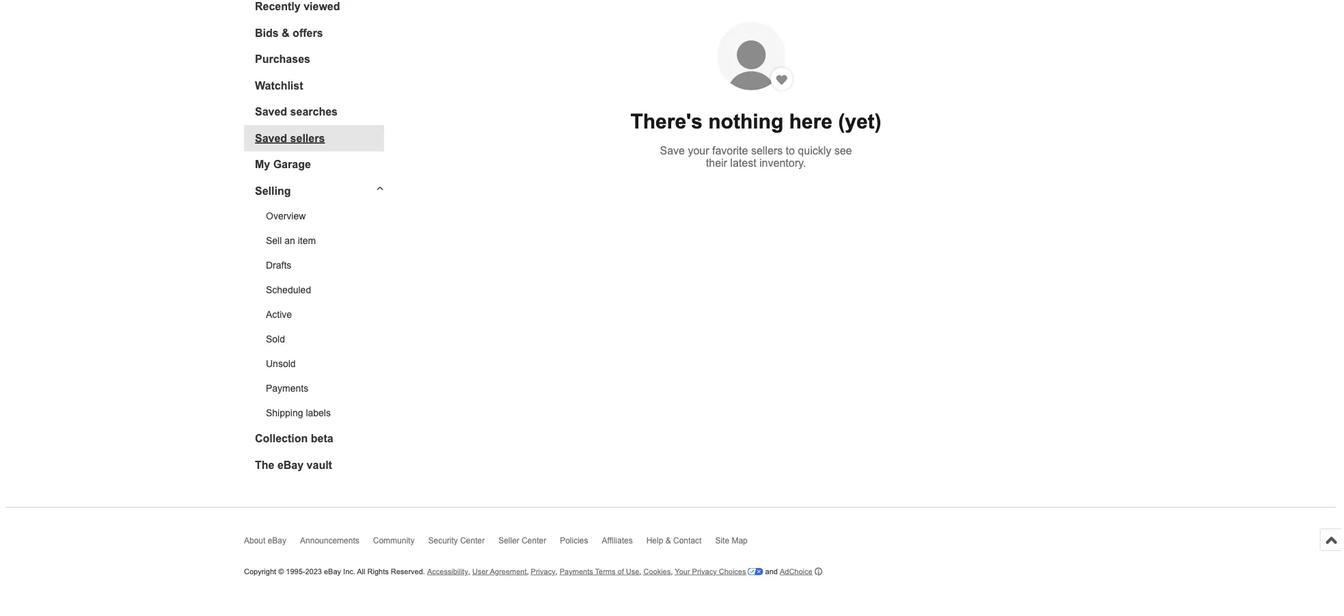 Task type: locate. For each thing, give the bounding box(es) containing it.
1 horizontal spatial payments
[[560, 568, 593, 576]]

garage
[[273, 159, 311, 171]]

1 vertical spatial payments
[[560, 568, 593, 576]]

center right seller
[[522, 536, 547, 545]]

collection
[[255, 433, 308, 445]]

saved for saved searches
[[255, 106, 287, 118]]

1 horizontal spatial privacy
[[692, 568, 717, 576]]

ebay
[[278, 459, 304, 472], [268, 536, 287, 545], [324, 568, 341, 576]]

contact
[[674, 536, 702, 545]]

recently viewed link
[[255, 1, 384, 13]]

user
[[473, 568, 488, 576]]

center right security
[[460, 536, 485, 545]]

cookies
[[644, 568, 671, 576]]

bids & offers
[[255, 27, 323, 39]]

sellers
[[290, 132, 325, 145], [751, 145, 783, 157]]

my garage link
[[255, 159, 384, 171]]

offers
[[293, 27, 323, 39]]

copyright
[[244, 568, 276, 576]]

there's
[[631, 110, 703, 133]]

, left "your" on the bottom right
[[671, 568, 673, 576]]

payments up shipping at the left bottom of page
[[266, 384, 309, 394]]

purchases link
[[255, 53, 384, 66]]

ebay for about
[[268, 536, 287, 545]]

saved up the my
[[255, 132, 287, 145]]

scheduled
[[266, 285, 311, 296]]

drafts link
[[266, 261, 384, 271]]

sell an item link
[[266, 236, 384, 247]]

viewed
[[304, 1, 340, 13]]

the ebay vault
[[255, 459, 332, 472]]

accessibility link
[[427, 568, 468, 576]]

inventory.
[[760, 157, 806, 170]]

2023
[[305, 568, 322, 576]]

bids & offers link
[[255, 27, 384, 40]]

1 horizontal spatial &
[[666, 536, 671, 545]]

privacy down seller center "link"
[[531, 568, 556, 576]]

payments
[[266, 384, 309, 394], [560, 568, 593, 576]]

save
[[660, 145, 685, 157]]

sellers down "searches" at the top
[[290, 132, 325, 145]]

0 horizontal spatial payments
[[266, 384, 309, 394]]

1 vertical spatial saved
[[255, 132, 287, 145]]

help
[[647, 536, 664, 545]]

0 vertical spatial saved
[[255, 106, 287, 118]]

1 saved from the top
[[255, 106, 287, 118]]

to
[[786, 145, 795, 157]]

saved for saved sellers
[[255, 132, 287, 145]]

of
[[618, 568, 624, 576]]

see
[[835, 145, 852, 157]]

0 vertical spatial ebay
[[278, 459, 304, 472]]

ebay right the
[[278, 459, 304, 472]]

1 , from the left
[[468, 568, 470, 576]]

1 horizontal spatial sellers
[[751, 145, 783, 157]]

community
[[373, 536, 415, 545]]

(yet)
[[839, 110, 882, 133]]

an
[[285, 236, 295, 247]]

overview link
[[266, 211, 384, 222]]

2 , from the left
[[527, 568, 529, 576]]

privacy right "your" on the bottom right
[[692, 568, 717, 576]]

help & contact link
[[647, 536, 716, 553]]

3 , from the left
[[556, 568, 558, 576]]

,
[[468, 568, 470, 576], [527, 568, 529, 576], [556, 568, 558, 576], [640, 568, 642, 576], [671, 568, 673, 576]]

0 horizontal spatial privacy
[[531, 568, 556, 576]]

here
[[790, 110, 833, 133]]

& right bids
[[282, 27, 290, 39]]

sell an item
[[266, 236, 316, 247]]

1 vertical spatial &
[[666, 536, 671, 545]]

0 vertical spatial payments
[[266, 384, 309, 394]]

sold
[[266, 334, 285, 345]]

saved down 'watchlist'
[[255, 106, 287, 118]]

center inside "link"
[[522, 536, 547, 545]]

1 vertical spatial ebay
[[268, 536, 287, 545]]

2 saved from the top
[[255, 132, 287, 145]]

, left privacy link
[[527, 568, 529, 576]]

all
[[357, 568, 366, 576]]

, left user at the bottom left
[[468, 568, 470, 576]]

community link
[[373, 536, 428, 553]]

vault
[[307, 459, 332, 472]]

payments down policies link
[[560, 568, 593, 576]]

, left cookies
[[640, 568, 642, 576]]

the ebay vault link
[[255, 459, 384, 472]]

shipping
[[266, 408, 303, 419]]

0 horizontal spatial center
[[460, 536, 485, 545]]

1 horizontal spatial center
[[522, 536, 547, 545]]

, down seller center "link"
[[556, 568, 558, 576]]

affiliates
[[602, 536, 633, 545]]

&
[[282, 27, 290, 39], [666, 536, 671, 545]]

1 center from the left
[[460, 536, 485, 545]]

sellers inside save your favorite sellers to quickly see their latest inventory.
[[751, 145, 783, 157]]

searches
[[290, 106, 338, 118]]

recently viewed
[[255, 1, 340, 13]]

1995-
[[286, 568, 305, 576]]

2 center from the left
[[522, 536, 547, 545]]

& for help
[[666, 536, 671, 545]]

payments terms of use link
[[560, 568, 640, 576]]

recently
[[255, 1, 301, 13]]

inc.
[[343, 568, 355, 576]]

& for bids
[[282, 27, 290, 39]]

0 horizontal spatial sellers
[[290, 132, 325, 145]]

ebay right about
[[268, 536, 287, 545]]

affiliates link
[[602, 536, 647, 553]]

& right help
[[666, 536, 671, 545]]

user agreement link
[[473, 568, 527, 576]]

center for security center
[[460, 536, 485, 545]]

cookies link
[[644, 568, 671, 576]]

labels
[[306, 408, 331, 419]]

your
[[688, 145, 709, 157]]

ebay left inc.
[[324, 568, 341, 576]]

sellers up inventory.
[[751, 145, 783, 157]]

terms
[[595, 568, 616, 576]]

& inside "link"
[[282, 27, 290, 39]]

0 horizontal spatial &
[[282, 27, 290, 39]]

0 vertical spatial &
[[282, 27, 290, 39]]

use
[[626, 568, 640, 576]]

saved sellers link
[[255, 132, 384, 145]]

policies link
[[560, 536, 602, 553]]



Task type: vqa. For each thing, say whether or not it's contained in the screenshot.
User
yes



Task type: describe. For each thing, give the bounding box(es) containing it.
agreement
[[490, 568, 527, 576]]

security center
[[428, 536, 485, 545]]

adchoice
[[780, 568, 813, 576]]

and adchoice
[[763, 568, 813, 576]]

collection beta link
[[255, 433, 384, 446]]

saved sellers
[[255, 132, 325, 145]]

shipping labels link
[[266, 408, 384, 419]]

purchases
[[255, 53, 310, 66]]

and
[[766, 568, 778, 576]]

policies
[[560, 536, 588, 545]]

favorite
[[713, 145, 748, 157]]

5 , from the left
[[671, 568, 673, 576]]

their
[[706, 157, 728, 170]]

seller center
[[499, 536, 547, 545]]

your privacy choices link
[[675, 568, 763, 576]]

latest
[[731, 157, 757, 170]]

save your favorite sellers to quickly see their latest inventory.
[[660, 145, 852, 170]]

site map link
[[716, 536, 762, 553]]

unsold
[[266, 359, 296, 370]]

overview
[[266, 211, 306, 222]]

watchlist link
[[255, 80, 384, 92]]

adchoice link
[[780, 567, 823, 577]]

my
[[255, 159, 270, 171]]

shipping labels
[[266, 408, 331, 419]]

security
[[428, 536, 458, 545]]

seller center link
[[499, 536, 560, 553]]

help & contact
[[647, 536, 702, 545]]

saved searches
[[255, 106, 338, 118]]

payments link
[[266, 384, 384, 395]]

sell
[[266, 236, 282, 247]]

privacy link
[[531, 568, 556, 576]]

2 privacy from the left
[[692, 568, 717, 576]]

center for seller center
[[522, 536, 547, 545]]

about ebay
[[244, 536, 287, 545]]

2 vertical spatial ebay
[[324, 568, 341, 576]]

your
[[675, 568, 690, 576]]

sold link
[[266, 334, 384, 345]]

rights
[[368, 568, 389, 576]]

active link
[[266, 310, 384, 321]]

accessibility
[[427, 568, 468, 576]]

choices
[[719, 568, 746, 576]]

quickly
[[798, 145, 832, 157]]

1 privacy from the left
[[531, 568, 556, 576]]

copyright © 1995-2023 ebay inc. all rights reserved. accessibility , user agreement , privacy , payments terms of use , cookies , your privacy choices
[[244, 568, 746, 576]]

beta
[[311, 433, 333, 445]]

my garage
[[255, 159, 311, 171]]

seller
[[499, 536, 520, 545]]

ebay for the
[[278, 459, 304, 472]]

selling button
[[244, 185, 384, 198]]

collection beta
[[255, 433, 333, 445]]

selling
[[255, 185, 291, 197]]

drafts
[[266, 261, 292, 271]]

active
[[266, 310, 292, 320]]

watchlist
[[255, 80, 303, 92]]

site
[[716, 536, 730, 545]]

the
[[255, 459, 275, 472]]

announcements
[[300, 536, 360, 545]]

©
[[278, 568, 284, 576]]

scheduled link
[[266, 285, 384, 296]]

about
[[244, 536, 266, 545]]

bids
[[255, 27, 279, 39]]

announcements link
[[300, 536, 373, 553]]

4 , from the left
[[640, 568, 642, 576]]

about ebay link
[[244, 536, 300, 553]]

saved searches link
[[255, 106, 384, 119]]



